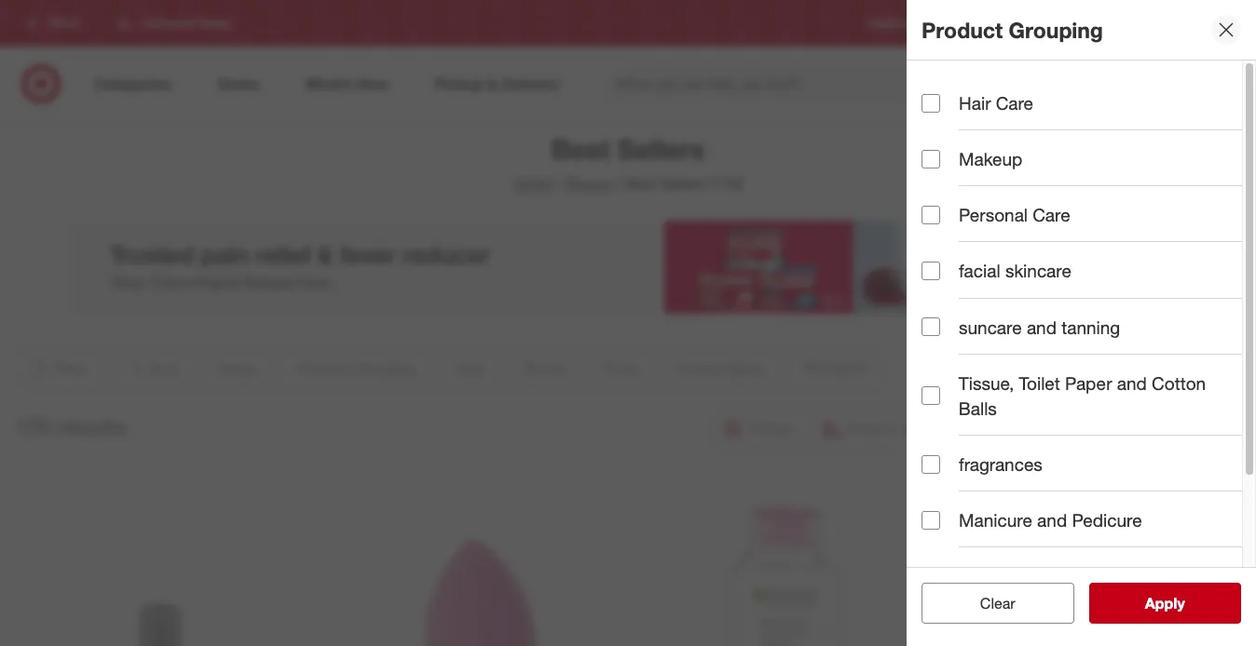 Task type: describe. For each thing, give the bounding box(es) containing it.
apply
[[1145, 595, 1185, 613]]

fragrances
[[959, 454, 1043, 475]]

target inside 'best sellers target / beauty / best sellers (176)'
[[513, 174, 554, 193]]

weekly ad
[[939, 16, 992, 30]]

1 / from the left
[[558, 174, 563, 193]]

and for pedicure
[[1038, 510, 1067, 531]]

personal care
[[959, 204, 1071, 226]]

results
[[57, 414, 126, 440]]

False hairpieces checkbox
[[922, 568, 941, 586]]

suncare and tanning
[[959, 317, 1121, 338]]

suncare and tanning checkbox
[[922, 318, 941, 337]]

grouping
[[1009, 16, 1104, 43]]

advertisement region
[[69, 221, 1188, 314]]

weekly ad link
[[939, 15, 992, 31]]

target link
[[513, 174, 554, 193]]

ad
[[978, 16, 992, 30]]

product
[[922, 16, 1003, 43]]

facial skincare checkbox
[[922, 262, 941, 281]]

facial
[[959, 260, 1001, 282]]

1 horizontal spatial best
[[626, 174, 657, 193]]

(176)
[[710, 174, 743, 193]]

weekly
[[939, 16, 975, 30]]

manicure
[[959, 510, 1033, 531]]

1 vertical spatial sellers
[[661, 174, 706, 193]]

176
[[15, 414, 51, 440]]

cotton
[[1152, 373, 1206, 394]]

tissue, toilet paper and cotton balls
[[959, 373, 1206, 419]]

beauty link
[[567, 174, 614, 193]]

circle
[[1130, 16, 1159, 30]]

toilet
[[1019, 373, 1061, 394]]

clear button
[[922, 584, 1074, 625]]

0 vertical spatial sellers
[[618, 132, 705, 166]]

pedicure
[[1072, 510, 1142, 531]]

hair care
[[959, 92, 1034, 114]]

tissue,
[[959, 373, 1014, 394]]

paper
[[1065, 373, 1113, 394]]



Task type: vqa. For each thing, say whether or not it's contained in the screenshot.
Best to the right
yes



Task type: locate. For each thing, give the bounding box(es) containing it.
and
[[1027, 317, 1057, 338], [1117, 373, 1147, 394], [1038, 510, 1067, 531]]

stores
[[1213, 16, 1245, 30]]

care
[[996, 92, 1034, 114], [1033, 204, 1071, 226]]

176 results
[[15, 414, 126, 440]]

redcard
[[1022, 16, 1066, 30]]

and right paper
[[1117, 373, 1147, 394]]

false hairpieces
[[959, 566, 1087, 587]]

product grouping dialog
[[907, 0, 1257, 647]]

hair
[[959, 92, 991, 114]]

1 horizontal spatial target
[[1096, 16, 1127, 30]]

Tissue, Toilet Paper and Cotton Balls checkbox
[[922, 387, 940, 405]]

balls
[[959, 398, 997, 419]]

target left circle
[[1096, 16, 1127, 30]]

apply button
[[1089, 584, 1242, 625]]

target circle link
[[1096, 15, 1159, 31]]

1 vertical spatial target
[[513, 174, 554, 193]]

and left tanning
[[1027, 317, 1057, 338]]

/ right target link
[[558, 174, 563, 193]]

0 vertical spatial best
[[552, 132, 610, 166]]

0 horizontal spatial /
[[558, 174, 563, 193]]

1 vertical spatial and
[[1117, 373, 1147, 394]]

care for personal care
[[1033, 204, 1071, 226]]

registry
[[868, 16, 909, 30]]

hairpieces
[[1006, 566, 1087, 587]]

fragrances checkbox
[[922, 455, 941, 474]]

0 horizontal spatial target
[[513, 174, 554, 193]]

tanning
[[1062, 317, 1121, 338]]

redcard link
[[1022, 15, 1066, 31]]

registry link
[[868, 15, 909, 31]]

target left beauty
[[513, 174, 554, 193]]

and left pedicure in the bottom right of the page
[[1038, 510, 1067, 531]]

/ right beauty
[[617, 174, 622, 193]]

best right beauty
[[626, 174, 657, 193]]

2 vertical spatial and
[[1038, 510, 1067, 531]]

Manicure and Pedicure checkbox
[[922, 511, 941, 530]]

product grouping
[[922, 16, 1104, 43]]

Personal Care checkbox
[[922, 206, 941, 224]]

sellers
[[618, 132, 705, 166], [661, 174, 706, 193]]

Makeup checkbox
[[922, 150, 941, 168]]

target
[[1096, 16, 1127, 30], [513, 174, 554, 193]]

personal
[[959, 204, 1028, 226]]

1 vertical spatial best
[[626, 174, 657, 193]]

0 vertical spatial and
[[1027, 317, 1057, 338]]

makeup
[[959, 148, 1023, 170]]

0 vertical spatial target
[[1096, 16, 1127, 30]]

and for tanning
[[1027, 317, 1057, 338]]

facial skincare
[[959, 260, 1072, 282]]

care up skincare
[[1033, 204, 1071, 226]]

best
[[552, 132, 610, 166], [626, 174, 657, 193]]

1 horizontal spatial /
[[617, 174, 622, 193]]

best up beauty link
[[552, 132, 610, 166]]

0 horizontal spatial best
[[552, 132, 610, 166]]

/
[[558, 174, 563, 193], [617, 174, 622, 193]]

target circle
[[1096, 16, 1159, 30]]

false
[[959, 566, 1001, 587]]

clear
[[980, 595, 1016, 613]]

skincare
[[1006, 260, 1072, 282]]

0 vertical spatial care
[[996, 92, 1034, 114]]

find stores link
[[1189, 15, 1245, 31]]

What can we help you find? suggestions appear below search field
[[605, 63, 1021, 104]]

care right hair
[[996, 92, 1034, 114]]

1 vertical spatial care
[[1033, 204, 1071, 226]]

care for hair care
[[996, 92, 1034, 114]]

find stores
[[1189, 16, 1245, 30]]

2 / from the left
[[617, 174, 622, 193]]

find
[[1189, 16, 1210, 30]]

Hair Care checkbox
[[922, 94, 941, 112]]

beauty
[[567, 174, 614, 193]]

and inside tissue, toilet paper and cotton balls
[[1117, 373, 1147, 394]]

best sellers target / beauty / best sellers (176)
[[513, 132, 743, 193]]

suncare
[[959, 317, 1022, 338]]

manicure and pedicure
[[959, 510, 1142, 531]]



